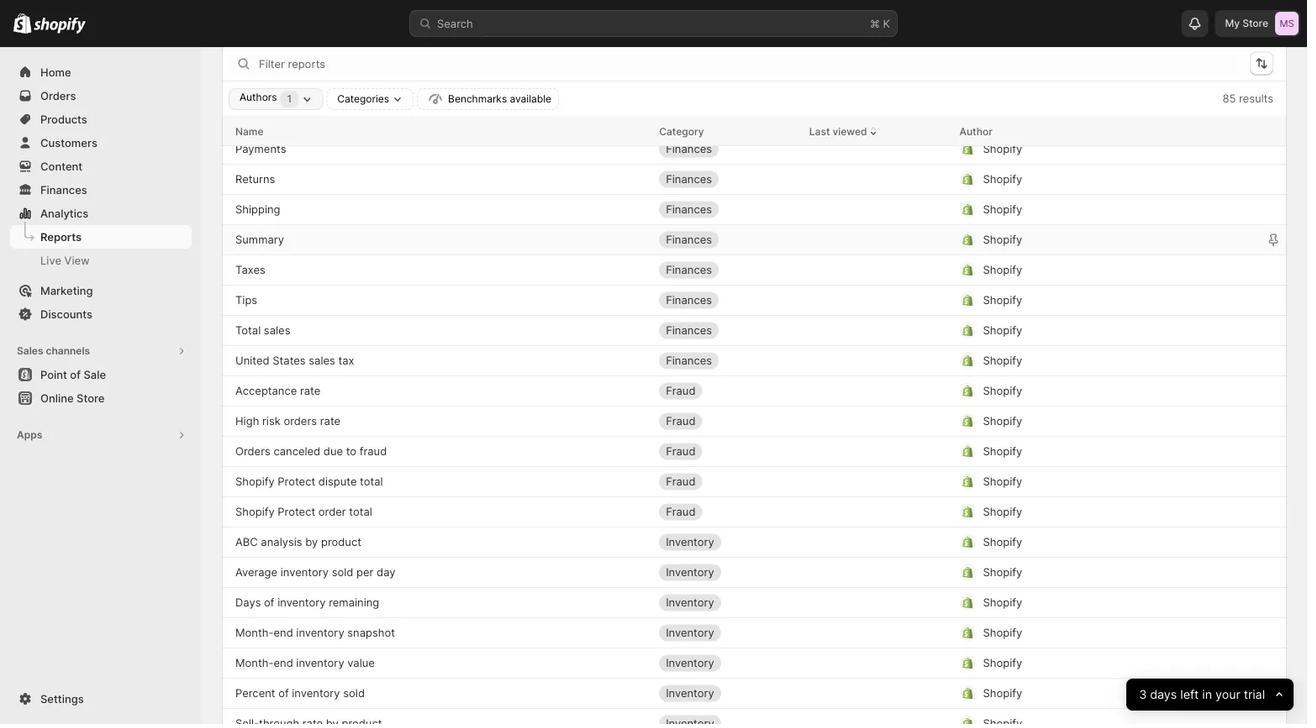 Task type: vqa. For each thing, say whether or not it's contained in the screenshot.


Task type: locate. For each thing, give the bounding box(es) containing it.
cost inside "link"
[[312, 52, 334, 65]]

shipping link
[[235, 201, 280, 218]]

21 row from the top
[[222, 588, 1287, 618]]

2 vertical spatial of
[[278, 687, 289, 700]]

3 inventory from the top
[[666, 596, 714, 610]]

2 row from the top
[[222, 43, 1287, 73]]

protect for order
[[278, 506, 315, 519]]

7 row from the top
[[222, 164, 1287, 194]]

3 fraud from the top
[[666, 445, 696, 458]]

shopify protect dispute total link
[[235, 474, 383, 491]]

16 shopify cell from the top
[[960, 499, 1233, 526]]

finances cell for total sales
[[659, 317, 796, 344]]

high risk orders rate
[[235, 415, 341, 428]]

protect
[[278, 475, 315, 488], [278, 506, 315, 519]]

returns
[[235, 173, 275, 186]]

percent
[[235, 687, 275, 700]]

shopify protect order total link
[[235, 504, 372, 521]]

shopify cell for acceptance rate
[[960, 378, 1233, 405]]

0 vertical spatial end
[[274, 627, 293, 640]]

sales
[[17, 345, 43, 357]]

1 vertical spatial of
[[264, 596, 275, 610]]

live
[[40, 254, 61, 267]]

shopify cell
[[960, 45, 1233, 72], [960, 75, 1233, 102], [960, 106, 1233, 132], [960, 136, 1233, 163], [960, 166, 1233, 193], [960, 196, 1233, 223], [960, 227, 1233, 253], [960, 257, 1233, 284], [960, 287, 1233, 314], [960, 317, 1233, 344], [960, 348, 1233, 375], [960, 378, 1233, 405], [960, 408, 1233, 435], [960, 438, 1233, 465], [960, 469, 1233, 496], [960, 499, 1233, 526], [960, 529, 1233, 556], [960, 560, 1233, 586], [960, 590, 1233, 617], [960, 620, 1233, 647], [960, 650, 1233, 677], [960, 681, 1233, 707]]

6 inventory cell from the top
[[659, 681, 796, 707]]

with
[[287, 52, 309, 65]]

8 finances cell from the top
[[659, 227, 796, 253]]

row containing returns
[[222, 164, 1287, 194]]

85 results
[[1223, 92, 1274, 105]]

21 shopify cell from the top
[[960, 650, 1233, 677]]

24 row from the top
[[222, 678, 1287, 709]]

store right my
[[1243, 17, 1269, 29]]

15 row from the top
[[222, 406, 1287, 436]]

1 vertical spatial total
[[349, 506, 372, 519]]

11 finances cell from the top
[[659, 317, 796, 344]]

finances for total sales
[[666, 324, 712, 337]]

tax
[[338, 354, 354, 367]]

9 row from the top
[[222, 224, 1287, 255]]

3 row from the top
[[222, 73, 1287, 103]]

3 finances cell from the top
[[659, 75, 796, 102]]

1 horizontal spatial store
[[1243, 17, 1269, 29]]

0 horizontal spatial by
[[284, 112, 296, 125]]

fraud for due
[[666, 445, 696, 458]]

1 vertical spatial end
[[274, 657, 293, 670]]

1 net from the top
[[235, 52, 254, 65]]

1 fraud from the top
[[666, 385, 696, 398]]

net up payment
[[235, 82, 254, 95]]

0 vertical spatial cost
[[312, 52, 334, 65]]

finances inside finances link
[[40, 183, 87, 196]]

shopify for 20th shopify cell from the bottom
[[983, 112, 1023, 125]]

2 end from the top
[[274, 657, 293, 670]]

of for days
[[264, 596, 275, 610]]

sales inside "total sales" link
[[264, 324, 290, 337]]

united states sales tax
[[235, 354, 354, 367]]

month- down days at bottom
[[235, 627, 274, 640]]

1 horizontal spatial by
[[305, 536, 318, 549]]

fraud cell for dispute
[[659, 469, 796, 496]]

0 horizontal spatial store
[[77, 392, 105, 405]]

rate up orders
[[300, 385, 321, 398]]

0 vertical spatial month-
[[235, 627, 274, 640]]

view
[[64, 254, 90, 267]]

⌘ k
[[870, 17, 890, 30]]

0 vertical spatial protect
[[278, 475, 315, 488]]

shopify for fourth shopify cell from the top
[[983, 143, 1023, 156]]

20 shopify cell from the top
[[960, 620, 1233, 647]]

2 fraud cell from the top
[[659, 408, 796, 435]]

2 shopify cell from the top
[[960, 75, 1233, 102]]

shopify for united states sales tax shopify cell
[[983, 354, 1023, 367]]

cost right with
[[312, 52, 334, 65]]

4 inventory cell from the top
[[659, 620, 796, 647]]

shopify cell for returns
[[960, 166, 1233, 193]]

16 row from the top
[[222, 436, 1287, 467]]

net for net sales with cost
[[235, 52, 254, 65]]

7 finances cell from the top
[[659, 196, 796, 223]]

14 row from the top
[[222, 376, 1287, 406]]

13 row from the top
[[222, 346, 1287, 376]]

k
[[883, 17, 890, 30]]

high risk orders rate link
[[235, 413, 341, 430]]

5 finances cell from the top
[[659, 136, 796, 163]]

shopify for acceptance rate shopify cell
[[983, 385, 1023, 398]]

sales
[[257, 52, 284, 65], [257, 82, 284, 95], [264, 324, 290, 337], [309, 354, 335, 367]]

sold down value
[[343, 687, 365, 700]]

author
[[960, 125, 993, 137]]

2 protect from the top
[[278, 506, 315, 519]]

1 end from the top
[[274, 627, 293, 640]]

inventory for days of inventory remaining
[[666, 596, 714, 610]]

10 row from the top
[[222, 255, 1287, 285]]

12 row from the top
[[222, 315, 1287, 346]]

total for shopify protect dispute total
[[360, 475, 383, 488]]

2 inventory from the top
[[666, 566, 714, 579]]

inventory
[[666, 536, 714, 549], [666, 566, 714, 579], [666, 596, 714, 610], [666, 627, 714, 640], [666, 657, 714, 670], [666, 687, 714, 700]]

11 row from the top
[[222, 285, 1287, 315]]

sales inside net sales with cost "link"
[[257, 52, 284, 65]]

end inside month-end inventory value link
[[274, 657, 293, 670]]

shopify cell for days of inventory remaining
[[960, 590, 1233, 617]]

4 inventory from the top
[[666, 627, 714, 640]]

2 month- from the top
[[235, 657, 274, 670]]

day
[[377, 566, 396, 579]]

17 shopify cell from the top
[[960, 529, 1233, 556]]

row containing month-end inventory value
[[222, 648, 1287, 678]]

1 finances cell from the top
[[659, 15, 796, 42]]

2 finances cell from the top
[[659, 45, 796, 72]]

row containing payments
[[222, 134, 1287, 164]]

month- for month-end inventory snapshot
[[235, 627, 274, 640]]

finances for payment by type
[[666, 112, 712, 125]]

store
[[1243, 17, 1269, 29], [77, 392, 105, 405]]

19 shopify cell from the top
[[960, 590, 1233, 617]]

results
[[1239, 92, 1274, 105]]

fraud
[[666, 385, 696, 398], [666, 415, 696, 428], [666, 445, 696, 458], [666, 475, 696, 488], [666, 506, 696, 519]]

shopify cell for high risk orders rate
[[960, 408, 1233, 435]]

1 shopify cell from the top
[[960, 45, 1233, 72]]

3 days left in your trial
[[1139, 688, 1265, 702]]

1 inventory cell from the top
[[659, 529, 796, 556]]

3 fraud cell from the top
[[659, 438, 796, 465]]

1 vertical spatial rate
[[320, 415, 341, 428]]

5 inventory from the top
[[666, 657, 714, 670]]

0 vertical spatial orders
[[40, 89, 76, 102]]

net inside net sales without cost link
[[235, 82, 254, 95]]

summary link
[[235, 232, 284, 248]]

abc
[[235, 536, 258, 549]]

month- for month-end inventory value
[[235, 657, 274, 670]]

shopify for abc analysis by product shopify cell
[[983, 536, 1023, 549]]

shopify for shopify cell related to tips
[[983, 294, 1023, 307]]

due
[[324, 445, 343, 458]]

by
[[284, 112, 296, 125], [305, 536, 318, 549]]

rate right orders
[[320, 415, 341, 428]]

inventory
[[281, 566, 329, 579], [278, 596, 326, 610], [296, 627, 344, 640], [296, 657, 344, 670], [292, 687, 340, 700]]

shopify for high risk orders rate shopify cell
[[983, 415, 1023, 428]]

orders for orders
[[40, 89, 76, 102]]

sold left per
[[332, 566, 353, 579]]

5 fraud from the top
[[666, 506, 696, 519]]

1 vertical spatial net
[[235, 82, 254, 95]]

inventory for sold
[[292, 687, 340, 700]]

sales for net sales with cost
[[257, 52, 284, 65]]

2 inventory cell from the top
[[659, 560, 796, 586]]

12 finances cell from the top
[[659, 348, 796, 375]]

5 fraud cell from the top
[[659, 499, 796, 526]]

days of inventory remaining
[[235, 596, 379, 610]]

end
[[274, 627, 293, 640], [274, 657, 293, 670]]

row containing average inventory sold per day
[[222, 557, 1287, 588]]

1 protect from the top
[[278, 475, 315, 488]]

0 vertical spatial store
[[1243, 17, 1269, 29]]

finances cell for payments
[[659, 136, 796, 163]]

finances for taxes
[[666, 264, 712, 277]]

0 horizontal spatial orders
[[40, 89, 76, 102]]

0 vertical spatial sold
[[332, 566, 353, 579]]

row
[[222, 0, 1287, 13], [222, 43, 1287, 73], [222, 73, 1287, 103], [222, 103, 1287, 134], [222, 116, 1287, 146], [222, 134, 1287, 164], [222, 164, 1287, 194], [222, 194, 1287, 224], [222, 224, 1287, 255], [222, 255, 1287, 285], [222, 285, 1287, 315], [222, 315, 1287, 346], [222, 346, 1287, 376], [222, 376, 1287, 406], [222, 406, 1287, 436], [222, 436, 1287, 467], [222, 467, 1287, 497], [222, 497, 1287, 527], [222, 527, 1287, 557], [222, 557, 1287, 588], [222, 588, 1287, 618], [222, 618, 1287, 648], [222, 648, 1287, 678], [222, 678, 1287, 709], [222, 709, 1287, 725]]

inventory down days of inventory remaining link
[[296, 627, 344, 640]]

row containing taxes
[[222, 255, 1287, 285]]

1 vertical spatial store
[[77, 392, 105, 405]]

2 fraud from the top
[[666, 415, 696, 428]]

orders inside orders link
[[40, 89, 76, 102]]

inventory down month-end inventory value link
[[292, 687, 340, 700]]

1 vertical spatial month-
[[235, 657, 274, 670]]

row containing united states sales tax
[[222, 346, 1287, 376]]

0 vertical spatial net
[[235, 52, 254, 65]]

store inside online store link
[[77, 392, 105, 405]]

snapshot
[[347, 627, 395, 640]]

6 shopify cell from the top
[[960, 196, 1233, 223]]

18 shopify cell from the top
[[960, 560, 1233, 586]]

1 vertical spatial cost
[[329, 82, 351, 95]]

20 row from the top
[[222, 557, 1287, 588]]

orders
[[40, 89, 76, 102], [235, 445, 271, 458]]

orders down high
[[235, 445, 271, 458]]

fraud cell for order
[[659, 499, 796, 526]]

point of sale
[[40, 368, 106, 381]]

total right order
[[349, 506, 372, 519]]

5 row from the top
[[222, 116, 1287, 146]]

orders down home at the left of page
[[40, 89, 76, 102]]

1 inventory from the top
[[666, 536, 714, 549]]

1 vertical spatial by
[[305, 536, 318, 549]]

finances cell
[[659, 15, 796, 42], [659, 45, 796, 72], [659, 75, 796, 102], [659, 106, 796, 132], [659, 136, 796, 163], [659, 166, 796, 193], [659, 196, 796, 223], [659, 227, 796, 253], [659, 257, 796, 284], [659, 287, 796, 314], [659, 317, 796, 344], [659, 348, 796, 375]]

2 horizontal spatial of
[[278, 687, 289, 700]]

month-end inventory value link
[[235, 655, 375, 672]]

shopify for 16th shopify cell from the bottom
[[983, 233, 1023, 246]]

shopify protect order total
[[235, 506, 372, 519]]

sales left tax
[[309, 354, 335, 367]]

tips link
[[235, 292, 257, 309]]

6 inventory from the top
[[666, 687, 714, 700]]

18 row from the top
[[222, 497, 1287, 527]]

1 vertical spatial protect
[[278, 506, 315, 519]]

row containing total sales
[[222, 315, 1287, 346]]

finances cell for united states sales tax
[[659, 348, 796, 375]]

9 finances cell from the top
[[659, 257, 796, 284]]

protect down canceled
[[278, 475, 315, 488]]

inventory for month-end inventory value
[[666, 657, 714, 670]]

0 vertical spatial by
[[284, 112, 296, 125]]

finances row
[[222, 13, 1287, 43]]

row containing high risk orders rate
[[222, 406, 1287, 436]]

inventory down average inventory sold per day link
[[278, 596, 326, 610]]

inventory for percent of inventory sold
[[666, 687, 714, 700]]

row containing percent of inventory sold
[[222, 678, 1287, 709]]

10 finances cell from the top
[[659, 287, 796, 314]]

row containing shopify protect dispute total
[[222, 467, 1287, 497]]

orders inside "orders canceled due to fraud" link
[[235, 445, 271, 458]]

shopify cell for united states sales tax
[[960, 348, 1233, 375]]

fraud cell
[[659, 378, 796, 405], [659, 408, 796, 435], [659, 438, 796, 465], [659, 469, 796, 496], [659, 499, 796, 526]]

row containing summary
[[222, 224, 1287, 255]]

finances for net sales without cost
[[666, 82, 712, 95]]

5 inventory cell from the top
[[659, 650, 796, 677]]

1
[[287, 93, 292, 105]]

row containing orders canceled due to fraud
[[222, 436, 1287, 467]]

settings link
[[10, 688, 192, 711]]

inventory up days of inventory remaining
[[281, 566, 329, 579]]

19 row from the top
[[222, 527, 1287, 557]]

of right 'percent'
[[278, 687, 289, 700]]

10 shopify cell from the top
[[960, 317, 1233, 344]]

states
[[273, 354, 306, 367]]

1 vertical spatial orders
[[235, 445, 271, 458]]

25 row from the top
[[222, 709, 1287, 725]]

sales right total
[[264, 324, 290, 337]]

inventory cell for percent of inventory sold
[[659, 681, 796, 707]]

online store link
[[10, 387, 192, 410]]

net sales without cost link
[[235, 80, 351, 97]]

1 horizontal spatial orders
[[235, 445, 271, 458]]

23 row from the top
[[222, 648, 1287, 678]]

store down sale on the left of page
[[77, 392, 105, 405]]

shipping
[[235, 203, 280, 216]]

4 finances cell from the top
[[659, 106, 796, 132]]

sales left 1
[[257, 82, 284, 95]]

inventory for value
[[296, 657, 344, 670]]

12 shopify cell from the top
[[960, 378, 1233, 405]]

channels
[[46, 345, 90, 357]]

inventory down the month-end inventory snapshot link
[[296, 657, 344, 670]]

type
[[299, 112, 322, 125]]

inventory for abc analysis by product
[[666, 536, 714, 549]]

13 shopify cell from the top
[[960, 408, 1233, 435]]

finances cell for net sales without cost
[[659, 75, 796, 102]]

4 fraud cell from the top
[[659, 469, 796, 496]]

row containing shipping
[[222, 194, 1287, 224]]

shopify cell for total sales
[[960, 317, 1233, 344]]

4 shopify cell from the top
[[960, 136, 1233, 163]]

sales for total sales
[[264, 324, 290, 337]]

my store
[[1225, 17, 1269, 29]]

orders canceled due to fraud link
[[235, 443, 387, 460]]

percent of inventory sold
[[235, 687, 365, 700]]

payment
[[235, 112, 281, 125]]

1 row from the top
[[222, 0, 1287, 13]]

author button
[[960, 123, 993, 140]]

inventory cell for average inventory sold per day
[[659, 560, 796, 586]]

inventory cell for month-end inventory snapshot
[[659, 620, 796, 647]]

shopify cell for shopify protect dispute total
[[960, 469, 1233, 496]]

6 finances cell from the top
[[659, 166, 796, 193]]

fraud
[[360, 445, 387, 458]]

cost right without
[[329, 82, 351, 95]]

end up month-end inventory value
[[274, 627, 293, 640]]

row containing net sales with cost
[[222, 43, 1287, 73]]

shopify for shopify cell corresponding to taxes
[[983, 264, 1023, 277]]

total
[[360, 475, 383, 488], [349, 506, 372, 519]]

finances cell for net sales with cost
[[659, 45, 796, 72]]

of right days at bottom
[[264, 596, 275, 610]]

days
[[235, 596, 261, 610]]

net inside net sales with cost "link"
[[235, 52, 254, 65]]

search
[[437, 17, 473, 30]]

end up percent of inventory sold
[[274, 657, 293, 670]]

row containing days of inventory remaining
[[222, 588, 1287, 618]]

by down 1
[[284, 112, 296, 125]]

8 row from the top
[[222, 194, 1287, 224]]

finances for tips
[[666, 294, 712, 307]]

8 shopify cell from the top
[[960, 257, 1233, 284]]

2 net from the top
[[235, 82, 254, 95]]

22 row from the top
[[222, 618, 1287, 648]]

0 horizontal spatial shopify image
[[13, 13, 31, 33]]

inventory cell
[[659, 529, 796, 556], [659, 560, 796, 586], [659, 590, 796, 617], [659, 620, 796, 647], [659, 650, 796, 677], [659, 681, 796, 707]]

apps
[[17, 429, 42, 441]]

0 vertical spatial of
[[70, 368, 81, 381]]

end inside the month-end inventory snapshot link
[[274, 627, 293, 640]]

month- up 'percent'
[[235, 657, 274, 670]]

4 row from the top
[[222, 103, 1287, 134]]

0 horizontal spatial of
[[70, 368, 81, 381]]

protect up abc analysis by product
[[278, 506, 315, 519]]

net up authors
[[235, 52, 254, 65]]

content
[[40, 160, 83, 173]]

shopify for shopify cell for average inventory sold per day
[[983, 566, 1023, 579]]

total down fraud
[[360, 475, 383, 488]]

month-end inventory value
[[235, 657, 375, 670]]

by left product on the bottom left of page
[[305, 536, 318, 549]]

discounts link
[[10, 303, 192, 326]]

orders canceled due to fraud
[[235, 445, 387, 458]]

shopify image
[[13, 13, 31, 33], [34, 17, 86, 34]]

net sales without cost
[[235, 82, 351, 95]]

3 inventory cell from the top
[[659, 590, 796, 617]]

of inside button
[[70, 368, 81, 381]]

22 shopify cell from the top
[[960, 681, 1233, 707]]

sales inside net sales without cost link
[[257, 82, 284, 95]]

1 horizontal spatial shopify image
[[34, 17, 86, 34]]

shopify protect dispute total
[[235, 475, 383, 488]]

6 row from the top
[[222, 134, 1287, 164]]

85
[[1223, 92, 1236, 105]]

of left sale on the left of page
[[70, 368, 81, 381]]

shopify for month-end inventory snapshot shopify cell
[[983, 627, 1023, 640]]

shopify cell for shopify protect order total
[[960, 499, 1233, 526]]

sold
[[332, 566, 353, 579], [343, 687, 365, 700]]

reports
[[40, 230, 82, 243]]

1 horizontal spatial of
[[264, 596, 275, 610]]

1 vertical spatial sold
[[343, 687, 365, 700]]

11 shopify cell from the top
[[960, 348, 1233, 375]]

finances inside finances row
[[666, 21, 712, 34]]

17 row from the top
[[222, 467, 1287, 497]]

15 shopify cell from the top
[[960, 469, 1233, 496]]

9 shopify cell from the top
[[960, 287, 1233, 314]]

0 vertical spatial total
[[360, 475, 383, 488]]

finances cell for returns
[[659, 166, 796, 193]]

orders for orders canceled due to fraud
[[235, 445, 271, 458]]

cost
[[312, 52, 334, 65], [329, 82, 351, 95]]

1 month- from the top
[[235, 627, 274, 640]]

shopify for 21th shopify cell from the bottom of the page
[[983, 82, 1023, 95]]

5 shopify cell from the top
[[960, 166, 1233, 193]]

4 fraud from the top
[[666, 475, 696, 488]]

cell
[[235, 0, 646, 11], [659, 0, 796, 11], [809, 0, 946, 11], [960, 0, 1233, 11], [235, 15, 646, 42], [809, 15, 946, 42], [960, 15, 1233, 42], [809, 45, 946, 72], [809, 75, 946, 102], [809, 106, 946, 132], [809, 136, 946, 163], [809, 227, 946, 253], [809, 438, 946, 465], [659, 711, 796, 725], [960, 711, 1233, 725]]

shopify for shopify cell for shopify protect order total
[[983, 506, 1023, 519]]

finances for summary
[[666, 233, 712, 246]]

sales left with
[[257, 52, 284, 65]]

benchmarks available button
[[417, 88, 559, 110]]



Task type: describe. For each thing, give the bounding box(es) containing it.
per
[[357, 566, 374, 579]]

total
[[235, 324, 261, 337]]

fraud for order
[[666, 506, 696, 519]]

shopify for shopify cell corresponding to returns
[[983, 173, 1023, 186]]

last viewed
[[809, 125, 867, 137]]

inventory for average inventory sold per day
[[666, 566, 714, 579]]

3 shopify cell from the top
[[960, 106, 1233, 132]]

inventory cell for month-end inventory value
[[659, 650, 796, 677]]

finances cell for tips
[[659, 287, 796, 314]]

average inventory sold per day link
[[235, 565, 396, 581]]

row containing abc analysis by product
[[222, 527, 1287, 557]]

row containing shopify protect order total
[[222, 497, 1287, 527]]

finances for payments
[[666, 143, 712, 156]]

finances cell for summary
[[659, 227, 796, 253]]

online store button
[[0, 387, 202, 410]]

shopify for shopify cell for shipping
[[983, 203, 1023, 216]]

net sales with cost link
[[235, 50, 334, 67]]

net sales with cost
[[235, 52, 334, 65]]

taxes
[[235, 264, 266, 277]]

inventory for month-end inventory snapshot
[[666, 627, 714, 640]]

finances for returns
[[666, 173, 712, 186]]

analysis
[[261, 536, 302, 549]]

discounts
[[40, 308, 92, 321]]

finances cell for taxes
[[659, 257, 796, 284]]

payments link
[[235, 141, 286, 158]]

benchmarks available
[[448, 93, 552, 105]]

available
[[510, 93, 552, 105]]

finances for united states sales tax
[[666, 354, 712, 367]]

inventory for remaining
[[278, 596, 326, 610]]

shopify cell for month-end inventory snapshot
[[960, 620, 1233, 647]]

your
[[1215, 688, 1240, 702]]

categories
[[337, 93, 389, 105]]

net for net sales without cost
[[235, 82, 254, 95]]

fraud for orders
[[666, 415, 696, 428]]

sale
[[84, 368, 106, 381]]

fraud cell for orders
[[659, 408, 796, 435]]

1 fraud cell from the top
[[659, 378, 796, 405]]

united states sales tax link
[[235, 353, 354, 369]]

marketing
[[40, 284, 93, 297]]

online
[[40, 392, 74, 405]]

row containing net sales without cost
[[222, 73, 1287, 103]]

cost for net sales without cost
[[329, 82, 351, 95]]

abc analysis by product link
[[235, 534, 361, 551]]

finances cell for shipping
[[659, 196, 796, 223]]

shopify for shopify protect dispute total shopify cell
[[983, 475, 1023, 488]]

0 vertical spatial rate
[[300, 385, 321, 398]]

customers link
[[10, 131, 192, 155]]

shopify cell for shipping
[[960, 196, 1233, 223]]

sold inside average inventory sold per day link
[[332, 566, 353, 579]]

row containing tips
[[222, 285, 1287, 315]]

shopify for shopify cell corresponding to days of inventory remaining
[[983, 596, 1023, 610]]

inventory for snapshot
[[296, 627, 344, 640]]

category
[[659, 125, 704, 137]]

name
[[235, 125, 264, 137]]

total for shopify protect order total
[[349, 506, 372, 519]]

month-end inventory snapshot link
[[235, 625, 395, 642]]

payment by type
[[235, 112, 322, 125]]

month-end inventory snapshot
[[235, 627, 395, 640]]

shopify for month-end inventory value's shopify cell
[[983, 657, 1023, 670]]

shopify for total sales's shopify cell
[[983, 324, 1023, 337]]

store for online store
[[77, 392, 105, 405]]

total sales link
[[235, 322, 290, 339]]

to
[[346, 445, 357, 458]]

point
[[40, 368, 67, 381]]

3 days left in your trial button
[[1126, 679, 1294, 711]]

finances link
[[10, 178, 192, 202]]

finances cell for payment by type
[[659, 106, 796, 132]]

content link
[[10, 155, 192, 178]]

inventory cell for days of inventory remaining
[[659, 590, 796, 617]]

fraud cell for due
[[659, 438, 796, 465]]

shopify for first shopify cell
[[983, 52, 1023, 65]]

analytics link
[[10, 202, 192, 225]]

payment by type link
[[235, 111, 322, 127]]

row containing name
[[222, 116, 1287, 146]]

home link
[[10, 61, 192, 84]]

my
[[1225, 17, 1240, 29]]

my store image
[[1275, 12, 1299, 35]]

fraud for dispute
[[666, 475, 696, 488]]

end for month-end inventory snapshot
[[274, 627, 293, 640]]

shopify cell for month-end inventory value
[[960, 650, 1233, 677]]

left
[[1180, 688, 1199, 702]]

taxes link
[[235, 262, 266, 279]]

shopify cell for average inventory sold per day
[[960, 560, 1233, 586]]

row containing payment by type
[[222, 103, 1287, 134]]

end for month-end inventory value
[[274, 657, 293, 670]]

last viewed button
[[809, 119, 880, 144]]

days
[[1150, 688, 1177, 702]]

finances for shipping
[[666, 203, 712, 216]]

7 shopify cell from the top
[[960, 227, 1233, 253]]

benchmarks
[[448, 93, 507, 105]]

dispute
[[318, 475, 357, 488]]

risk
[[262, 415, 281, 428]]

live view
[[40, 254, 90, 267]]

shopify cell for percent of inventory sold
[[960, 681, 1233, 707]]

acceptance rate
[[235, 385, 321, 398]]

sales for net sales without cost
[[257, 82, 284, 95]]

shopify cell for abc analysis by product
[[960, 529, 1233, 556]]

order
[[318, 506, 346, 519]]

average
[[235, 566, 278, 579]]

online store
[[40, 392, 105, 405]]

shopify for 14th shopify cell
[[983, 445, 1023, 458]]

acceptance
[[235, 385, 297, 398]]

store for my store
[[1243, 17, 1269, 29]]

sold inside percent of inventory sold link
[[343, 687, 365, 700]]

name button
[[235, 123, 264, 140]]

apps button
[[10, 424, 192, 447]]

last
[[809, 125, 830, 137]]

authors
[[240, 91, 277, 103]]

row containing acceptance rate
[[222, 376, 1287, 406]]

without
[[287, 82, 326, 95]]

categories button
[[326, 88, 414, 110]]

category button
[[659, 123, 704, 140]]

14 shopify cell from the top
[[960, 438, 1233, 465]]

of for point
[[70, 368, 81, 381]]

Filter reports text field
[[259, 50, 1237, 77]]

cost for net sales with cost
[[312, 52, 334, 65]]

products link
[[10, 108, 192, 131]]

product
[[321, 536, 361, 549]]

row containing month-end inventory snapshot
[[222, 618, 1287, 648]]

shopify for shopify cell corresponding to percent of inventory sold
[[983, 687, 1023, 700]]

sales inside the united states sales tax link
[[309, 354, 335, 367]]

shopify cell for taxes
[[960, 257, 1233, 284]]

customers
[[40, 136, 97, 149]]

inventory cell for abc analysis by product
[[659, 529, 796, 556]]

marketing link
[[10, 279, 192, 303]]

value
[[347, 657, 375, 670]]

united
[[235, 354, 270, 367]]

shopify cell for tips
[[960, 287, 1233, 314]]

protect for dispute
[[278, 475, 315, 488]]

viewed
[[833, 125, 867, 137]]

point of sale button
[[0, 363, 202, 387]]

days of inventory remaining link
[[235, 595, 379, 612]]

canceled
[[274, 445, 320, 458]]

finances for net sales with cost
[[666, 52, 712, 65]]

orders link
[[10, 84, 192, 108]]

of for percent
[[278, 687, 289, 700]]

analytics
[[40, 207, 89, 220]]

payments
[[235, 143, 286, 156]]

high
[[235, 415, 259, 428]]

trial
[[1244, 688, 1265, 702]]

acceptance rate link
[[235, 383, 321, 400]]

sales channels
[[17, 345, 90, 357]]



